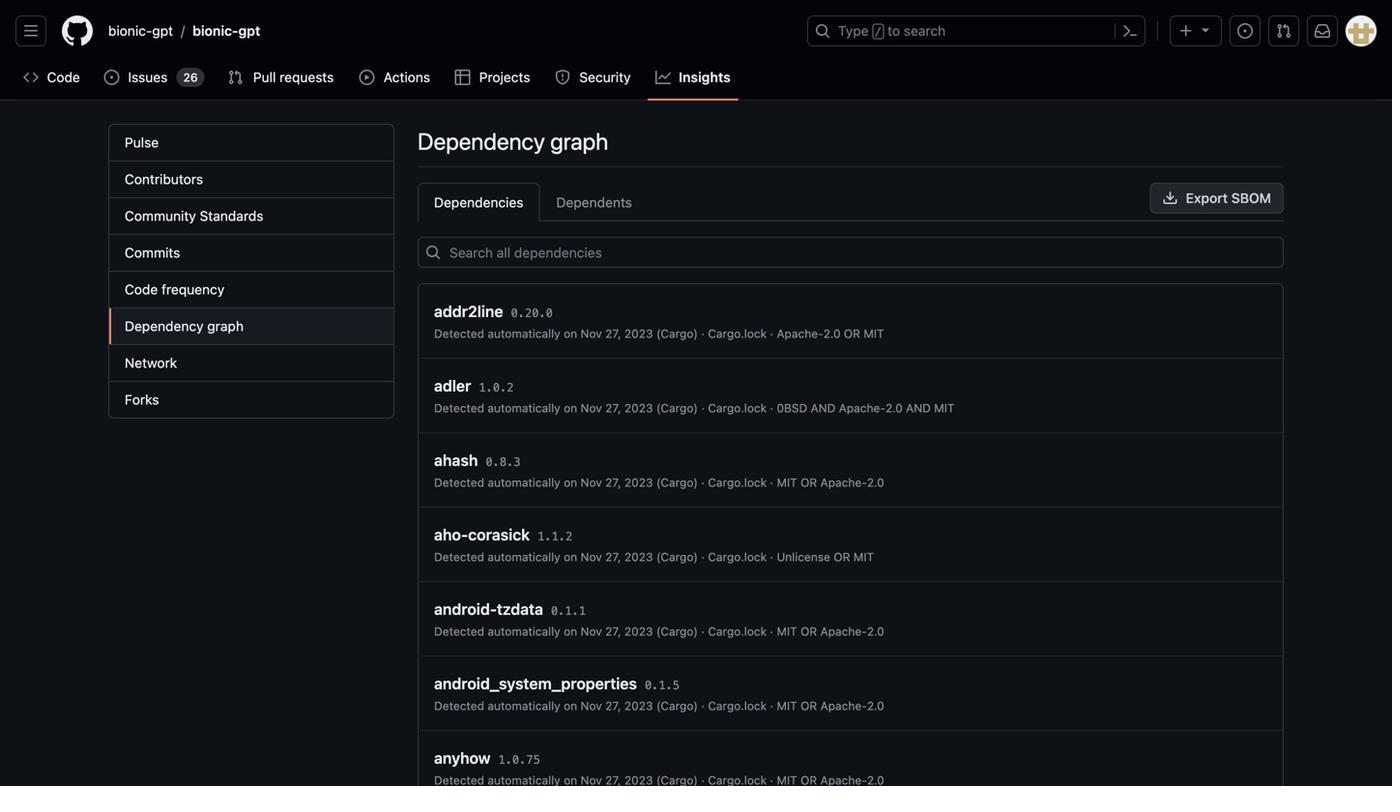 Task type: locate. For each thing, give the bounding box(es) containing it.
code inside code frequency link
[[125, 281, 158, 297]]

6 automatically from the top
[[488, 699, 561, 713]]

gpt
[[152, 23, 173, 39], [238, 23, 261, 39]]

android_system_properties link
[[434, 672, 637, 696]]

automatically for ahash
[[488, 476, 561, 489]]

addr2line link
[[434, 300, 504, 323]]

(cargo) up 0.1.5
[[657, 625, 698, 638]]

security link
[[547, 63, 640, 92]]

automatically down 1.0.2
[[488, 401, 561, 415]]

mit inside adler 1.0.2 detected automatically on nov 27, 2023 (cargo)   · cargo.lock ·     0bsd and apache-2.0 and mit
[[935, 401, 955, 415]]

27, inside ahash 0.8.3 detected automatically on nov 27, 2023 (cargo)   · cargo.lock ·     mit or apache-2.0
[[606, 476, 622, 489]]

2023 for adler
[[625, 401, 653, 415]]

(cargo) for adler
[[657, 401, 698, 415]]

5 27, from the top
[[606, 625, 622, 638]]

mit inside android-tzdata 0.1.1 detected automatically on nov 27, 2023 (cargo)   · cargo.lock ·     mit or apache-2.0
[[777, 625, 798, 638]]

(cargo) for android_system_properties
[[657, 699, 698, 713]]

1 horizontal spatial gpt
[[238, 23, 261, 39]]

2 cargo.lock link from the top
[[708, 401, 771, 415]]

(cargo) up 'aho-corasick 1.1.2 detected automatically on nov 27, 2023 (cargo)   · cargo.lock ·     unlicense or mit'
[[657, 476, 698, 489]]

2023 up 'aho-corasick 1.1.2 detected automatically on nov 27, 2023 (cargo)   · cargo.lock ·     unlicense or mit'
[[625, 476, 653, 489]]

0 horizontal spatial dependency graph
[[125, 318, 244, 334]]

·
[[702, 327, 705, 341], [771, 327, 774, 341], [702, 401, 705, 415], [771, 401, 774, 415], [702, 476, 705, 489], [771, 476, 774, 489], [702, 550, 705, 564], [771, 550, 774, 564], [702, 625, 705, 638], [771, 625, 774, 638], [702, 699, 705, 713], [771, 699, 774, 713]]

gpt up git pull request icon
[[238, 23, 261, 39]]

or for corasick
[[834, 550, 851, 564]]

detected for adler
[[434, 401, 485, 415]]

1 nov from the top
[[581, 327, 602, 341]]

gpt up issues
[[152, 23, 173, 39]]

(cargo) down 0.1.5
[[657, 699, 698, 713]]

5 detected from the top
[[434, 625, 485, 638]]

6 detected from the top
[[434, 699, 485, 713]]

2023 inside android_system_properties 0.1.5 detected automatically on nov 27, 2023 (cargo)   · cargo.lock ·     mit or apache-2.0
[[625, 699, 653, 713]]

dependency graph down frequency
[[125, 318, 244, 334]]

2.0
[[824, 327, 841, 341], [886, 401, 903, 415], [868, 476, 885, 489], [868, 625, 885, 638], [868, 699, 885, 713]]

1 vertical spatial dependency
[[125, 318, 204, 334]]

community
[[125, 208, 196, 224]]

community standards link
[[109, 198, 394, 235]]

bionic-gpt link
[[101, 15, 181, 46], [185, 15, 268, 46]]

nov inside android_system_properties 0.1.5 detected automatically on nov 27, 2023 (cargo)   · cargo.lock ·     mit or apache-2.0
[[581, 699, 602, 713]]

0.8.3
[[486, 456, 521, 469]]

2 automatically from the top
[[488, 401, 561, 415]]

2.0 inside android_system_properties 0.1.5 detected automatically on nov 27, 2023 (cargo)   · cargo.lock ·     mit or apache-2.0
[[868, 699, 885, 713]]

automatically inside android-tzdata 0.1.1 detected automatically on nov 27, 2023 (cargo)   · cargo.lock ·     mit or apache-2.0
[[488, 625, 561, 638]]

on inside android-tzdata 0.1.1 detected automatically on nov 27, 2023 (cargo)   · cargo.lock ·     mit or apache-2.0
[[564, 625, 578, 638]]

0 horizontal spatial bionic-gpt link
[[101, 15, 181, 46]]

1 cargo.lock from the top
[[708, 327, 767, 341]]

(cargo) inside adler 1.0.2 detected automatically on nov 27, 2023 (cargo)   · cargo.lock ·     0bsd and apache-2.0 and mit
[[657, 401, 698, 415]]

1 (cargo) from the top
[[657, 327, 698, 341]]

1 27, from the top
[[606, 327, 622, 341]]

cargo.lock inside adler 1.0.2 detected automatically on nov 27, 2023 (cargo)   · cargo.lock ·     0bsd and apache-2.0 and mit
[[708, 401, 767, 415]]

(cargo) up adler 1.0.2 detected automatically on nov 27, 2023 (cargo)   · cargo.lock ·     0bsd and apache-2.0 and mit
[[657, 327, 698, 341]]

1 bionic-gpt link from the left
[[101, 15, 181, 46]]

on inside adler 1.0.2 detected automatically on nov 27, 2023 (cargo)   · cargo.lock ·     0bsd and apache-2.0 and mit
[[564, 401, 578, 415]]

4 cargo.lock link from the top
[[708, 550, 771, 564]]

2023 for android_system_properties
[[625, 699, 653, 713]]

4 cargo.lock from the top
[[708, 550, 767, 564]]

3 cargo.lock from the top
[[708, 476, 767, 489]]

6 cargo.lock link from the top
[[708, 699, 771, 713]]

2023 down 0.1.5
[[625, 699, 653, 713]]

dependency down the code frequency
[[125, 318, 204, 334]]

detected down aho-
[[434, 550, 485, 564]]

automatically for adler
[[488, 401, 561, 415]]

detected up anyhow
[[434, 699, 485, 713]]

4 nov from the top
[[581, 550, 602, 564]]

on for adler
[[564, 401, 578, 415]]

1 horizontal spatial /
[[875, 25, 882, 39]]

4 detected from the top
[[434, 550, 485, 564]]

git pull request image
[[1277, 23, 1292, 39]]

1 horizontal spatial dependency
[[418, 128, 545, 155]]

cargo.lock inside the addr2line 0.20.0 detected automatically on nov 27, 2023 (cargo)   · cargo.lock ·     apache-2.0 or mit
[[708, 327, 767, 341]]

0 horizontal spatial dependency
[[125, 318, 204, 334]]

graph up dependents link at the left of page
[[551, 128, 609, 155]]

5 (cargo) from the top
[[657, 625, 698, 638]]

2023
[[625, 327, 653, 341], [625, 401, 653, 415], [625, 476, 653, 489], [625, 550, 653, 564], [625, 625, 653, 638], [625, 699, 653, 713]]

graph down code frequency link
[[207, 318, 244, 334]]

bionic-
[[108, 23, 152, 39], [193, 23, 239, 39]]

cargo.lock inside android_system_properties 0.1.5 detected automatically on nov 27, 2023 (cargo)   · cargo.lock ·     mit or apache-2.0
[[708, 699, 767, 713]]

or inside 'aho-corasick 1.1.2 detected automatically on nov 27, 2023 (cargo)   · cargo.lock ·     unlicense or mit'
[[834, 550, 851, 564]]

detected down adler link
[[434, 401, 485, 415]]

automatically inside the addr2line 0.20.0 detected automatically on nov 27, 2023 (cargo)   · cargo.lock ·     apache-2.0 or mit
[[488, 327, 561, 341]]

code down "commits"
[[125, 281, 158, 297]]

(cargo) inside android_system_properties 0.1.5 detected automatically on nov 27, 2023 (cargo)   · cargo.lock ·     mit or apache-2.0
[[657, 699, 698, 713]]

0.1.5
[[645, 679, 680, 693]]

insights
[[679, 69, 731, 85]]

/ inside bionic-gpt / bionic-gpt
[[181, 23, 185, 39]]

1 automatically from the top
[[488, 327, 561, 341]]

search image
[[426, 245, 441, 260]]

mit
[[864, 327, 885, 341], [935, 401, 955, 415], [777, 476, 798, 489], [854, 550, 875, 564], [777, 625, 798, 638], [777, 699, 798, 713]]

2 bionic-gpt link from the left
[[185, 15, 268, 46]]

6 cargo.lock from the top
[[708, 699, 767, 713]]

automatically down corasick
[[488, 550, 561, 564]]

5 nov from the top
[[581, 625, 602, 638]]

dependencies link
[[418, 183, 540, 222]]

or inside android-tzdata 0.1.1 detected automatically on nov 27, 2023 (cargo)   · cargo.lock ·     mit or apache-2.0
[[801, 625, 818, 638]]

6 (cargo) from the top
[[657, 699, 698, 713]]

3 on from the top
[[564, 476, 578, 489]]

corasick
[[468, 526, 530, 544]]

/
[[181, 23, 185, 39], [875, 25, 882, 39]]

1 horizontal spatial dependency graph
[[418, 128, 609, 155]]

dependency graph down projects
[[418, 128, 609, 155]]

bionic-gpt link up git pull request icon
[[185, 15, 268, 46]]

git pull request image
[[228, 70, 244, 85]]

1 horizontal spatial and
[[907, 401, 931, 415]]

27, inside adler 1.0.2 detected automatically on nov 27, 2023 (cargo)   · cargo.lock ·     0bsd and apache-2.0 and mit
[[606, 401, 622, 415]]

nov inside ahash 0.8.3 detected automatically on nov 27, 2023 (cargo)   · cargo.lock ·     mit or apache-2.0
[[581, 476, 602, 489]]

mit inside ahash 0.8.3 detected automatically on nov 27, 2023 (cargo)   · cargo.lock ·     mit or apache-2.0
[[777, 476, 798, 489]]

nov inside the addr2line 0.20.0 detected automatically on nov 27, 2023 (cargo)   · cargo.lock ·     apache-2.0 or mit
[[581, 327, 602, 341]]

apache- inside ahash 0.8.3 detected automatically on nov 27, 2023 (cargo)   · cargo.lock ·     mit or apache-2.0
[[821, 476, 868, 489]]

/ left to
[[875, 25, 882, 39]]

2 nov from the top
[[581, 401, 602, 415]]

apache- inside adler 1.0.2 detected automatically on nov 27, 2023 (cargo)   · cargo.lock ·     0bsd and apache-2.0 and mit
[[839, 401, 886, 415]]

code inside code 'link'
[[47, 69, 80, 85]]

27, inside android_system_properties 0.1.5 detected automatically on nov 27, 2023 (cargo)   · cargo.lock ·     mit or apache-2.0
[[606, 699, 622, 713]]

6 nov from the top
[[581, 699, 602, 713]]

mit inside the addr2line 0.20.0 detected automatically on nov 27, 2023 (cargo)   · cargo.lock ·     apache-2.0 or mit
[[864, 327, 885, 341]]

android-tzdata 0.1.1 detected automatically on nov 27, 2023 (cargo)   · cargo.lock ·     mit or apache-2.0
[[434, 600, 885, 638]]

detected inside the addr2line 0.20.0 detected automatically on nov 27, 2023 (cargo)   · cargo.lock ·     apache-2.0 or mit
[[434, 327, 485, 341]]

6 on from the top
[[564, 699, 578, 713]]

plus image
[[1179, 23, 1195, 39]]

Search all dependencies text field
[[418, 237, 1285, 268]]

2.0 inside android-tzdata 0.1.1 detected automatically on nov 27, 2023 (cargo)   · cargo.lock ·     mit or apache-2.0
[[868, 625, 885, 638]]

cargo.lock link for 0.1.5
[[708, 699, 771, 713]]

or inside android_system_properties 0.1.5 detected automatically on nov 27, 2023 (cargo)   · cargo.lock ·     mit or apache-2.0
[[801, 699, 818, 713]]

2023 up 0.1.5
[[625, 625, 653, 638]]

1 cargo.lock link from the top
[[708, 327, 771, 341]]

apache-
[[777, 327, 824, 341], [839, 401, 886, 415], [821, 476, 868, 489], [821, 625, 868, 638], [821, 699, 868, 713]]

automatically inside adler 1.0.2 detected automatically on nov 27, 2023 (cargo)   · cargo.lock ·     0bsd and apache-2.0 and mit
[[488, 401, 561, 415]]

0 horizontal spatial code
[[47, 69, 80, 85]]

android-tzdata link
[[434, 598, 544, 621]]

1 horizontal spatial bionic-gpt link
[[185, 15, 268, 46]]

automatically inside ahash 0.8.3 detected automatically on nov 27, 2023 (cargo)   · cargo.lock ·     mit or apache-2.0
[[488, 476, 561, 489]]

2 2023 from the top
[[625, 401, 653, 415]]

0 horizontal spatial bionic-
[[108, 23, 152, 39]]

2023 up adler 1.0.2 detected automatically on nov 27, 2023 (cargo)   · cargo.lock ·     0bsd and apache-2.0 and mit
[[625, 327, 653, 341]]

3 detected from the top
[[434, 476, 485, 489]]

list
[[101, 15, 796, 46]]

pull requests
[[253, 69, 334, 85]]

bionic- up issues
[[108, 23, 152, 39]]

(cargo)
[[657, 327, 698, 341], [657, 401, 698, 415], [657, 476, 698, 489], [657, 550, 698, 564], [657, 625, 698, 638], [657, 699, 698, 713]]

(cargo) for addr2line
[[657, 327, 698, 341]]

1 horizontal spatial code
[[125, 281, 158, 297]]

automatically
[[488, 327, 561, 341], [488, 401, 561, 415], [488, 476, 561, 489], [488, 550, 561, 564], [488, 625, 561, 638], [488, 699, 561, 713]]

type
[[839, 23, 869, 39]]

27, inside the addr2line 0.20.0 detected automatically on nov 27, 2023 (cargo)   · cargo.lock ·     apache-2.0 or mit
[[606, 327, 622, 341]]

detected
[[434, 327, 485, 341], [434, 401, 485, 415], [434, 476, 485, 489], [434, 550, 485, 564], [434, 625, 485, 638], [434, 699, 485, 713]]

2.0 inside ahash 0.8.3 detected automatically on nov 27, 2023 (cargo)   · cargo.lock ·     mit or apache-2.0
[[868, 476, 885, 489]]

ahash
[[434, 451, 478, 470]]

2 27, from the top
[[606, 401, 622, 415]]

3 nov from the top
[[581, 476, 602, 489]]

2 on from the top
[[564, 401, 578, 415]]

2 gpt from the left
[[238, 23, 261, 39]]

detected inside android-tzdata 0.1.1 detected automatically on nov 27, 2023 (cargo)   · cargo.lock ·     mit or apache-2.0
[[434, 625, 485, 638]]

1 horizontal spatial graph
[[551, 128, 609, 155]]

5 cargo.lock link from the top
[[708, 625, 771, 638]]

mit inside android_system_properties 0.1.5 detected automatically on nov 27, 2023 (cargo)   · cargo.lock ·     mit or apache-2.0
[[777, 699, 798, 713]]

1 vertical spatial dependency graph
[[125, 318, 244, 334]]

0 horizontal spatial and
[[811, 401, 836, 415]]

1 on from the top
[[564, 327, 578, 341]]

3 27, from the top
[[606, 476, 622, 489]]

2.0 inside the addr2line 0.20.0 detected automatically on nov 27, 2023 (cargo)   · cargo.lock ·     apache-2.0 or mit
[[824, 327, 841, 341]]

4 on from the top
[[564, 550, 578, 564]]

cargo.lock link
[[708, 327, 771, 341], [708, 401, 771, 415], [708, 476, 771, 489], [708, 550, 771, 564], [708, 625, 771, 638], [708, 699, 771, 713]]

(cargo) up ahash 0.8.3 detected automatically on nov 27, 2023 (cargo)   · cargo.lock ·     mit or apache-2.0
[[657, 401, 698, 415]]

code right 'code' icon
[[47, 69, 80, 85]]

1 gpt from the left
[[152, 23, 173, 39]]

2 cargo.lock from the top
[[708, 401, 767, 415]]

6 27, from the top
[[606, 699, 622, 713]]

0 vertical spatial code
[[47, 69, 80, 85]]

automatically down android_system_properties 'link'
[[488, 699, 561, 713]]

adler 1.0.2 detected automatically on nov 27, 2023 (cargo)   · cargo.lock ·     0bsd and apache-2.0 and mit
[[434, 377, 955, 415]]

apache- for adler
[[839, 401, 886, 415]]

or inside the addr2line 0.20.0 detected automatically on nov 27, 2023 (cargo)   · cargo.lock ·     apache-2.0 or mit
[[844, 327, 861, 341]]

1 vertical spatial graph
[[207, 318, 244, 334]]

or inside ahash 0.8.3 detected automatically on nov 27, 2023 (cargo)   · cargo.lock ·     mit or apache-2.0
[[801, 476, 818, 489]]

1 horizontal spatial bionic-
[[193, 23, 239, 39]]

code
[[47, 69, 80, 85], [125, 281, 158, 297]]

5 2023 from the top
[[625, 625, 653, 638]]

automatically inside android_system_properties 0.1.5 detected automatically on nov 27, 2023 (cargo)   · cargo.lock ·     mit or apache-2.0
[[488, 699, 561, 713]]

projects
[[479, 69, 531, 85]]

on inside 'aho-corasick 1.1.2 detected automatically on nov 27, 2023 (cargo)   · cargo.lock ·     unlicense or mit'
[[564, 550, 578, 564]]

bionic-gpt / bionic-gpt
[[108, 23, 261, 39]]

apache- inside android_system_properties 0.1.5 detected automatically on nov 27, 2023 (cargo)   · cargo.lock ·     mit or apache-2.0
[[821, 699, 868, 713]]

27, for adler
[[606, 401, 622, 415]]

automatically down "0.20.0"
[[488, 327, 561, 341]]

on inside the addr2line 0.20.0 detected automatically on nov 27, 2023 (cargo)   · cargo.lock ·     apache-2.0 or mit
[[564, 327, 578, 341]]

2.0 inside adler 1.0.2 detected automatically on nov 27, 2023 (cargo)   · cargo.lock ·     0bsd and apache-2.0 and mit
[[886, 401, 903, 415]]

/ inside type / to search
[[875, 25, 882, 39]]

security
[[580, 69, 631, 85]]

6 2023 from the top
[[625, 699, 653, 713]]

(cargo) inside ahash 0.8.3 detected automatically on nov 27, 2023 (cargo)   · cargo.lock ·     mit or apache-2.0
[[657, 476, 698, 489]]

5 automatically from the top
[[488, 625, 561, 638]]

/ up the 26 at the left top of page
[[181, 23, 185, 39]]

detected inside android_system_properties 0.1.5 detected automatically on nov 27, 2023 (cargo)   · cargo.lock ·     mit or apache-2.0
[[434, 699, 485, 713]]

detected down ahash
[[434, 476, 485, 489]]

0 horizontal spatial gpt
[[152, 23, 173, 39]]

automatically down tzdata
[[488, 625, 561, 638]]

automatically down 0.8.3
[[488, 476, 561, 489]]

automatically for android_system_properties
[[488, 699, 561, 713]]

2 detected from the top
[[434, 401, 485, 415]]

nov inside adler 1.0.2 detected automatically on nov 27, 2023 (cargo)   · cargo.lock ·     0bsd and apache-2.0 and mit
[[581, 401, 602, 415]]

or
[[844, 327, 861, 341], [801, 476, 818, 489], [834, 550, 851, 564], [801, 625, 818, 638], [801, 699, 818, 713]]

issue opened image
[[104, 70, 119, 85]]

detected inside ahash 0.8.3 detected automatically on nov 27, 2023 (cargo)   · cargo.lock ·     mit or apache-2.0
[[434, 476, 485, 489]]

dependency
[[418, 128, 545, 155], [125, 318, 204, 334]]

4 2023 from the top
[[625, 550, 653, 564]]

cargo.lock
[[708, 327, 767, 341], [708, 401, 767, 415], [708, 476, 767, 489], [708, 550, 767, 564], [708, 625, 767, 638], [708, 699, 767, 713]]

detected inside adler 1.0.2 detected automatically on nov 27, 2023 (cargo)   · cargo.lock ·     0bsd and apache-2.0 and mit
[[434, 401, 485, 415]]

nov inside android-tzdata 0.1.1 detected automatically on nov 27, 2023 (cargo)   · cargo.lock ·     mit or apache-2.0
[[581, 625, 602, 638]]

on inside android_system_properties 0.1.5 detected automatically on nov 27, 2023 (cargo)   · cargo.lock ·     mit or apache-2.0
[[564, 699, 578, 713]]

2023 inside the addr2line 0.20.0 detected automatically on nov 27, 2023 (cargo)   · cargo.lock ·     apache-2.0 or mit
[[625, 327, 653, 341]]

pulse
[[125, 134, 159, 150]]

detected down addr2line link
[[434, 327, 485, 341]]

nov
[[581, 327, 602, 341], [581, 401, 602, 415], [581, 476, 602, 489], [581, 550, 602, 564], [581, 625, 602, 638], [581, 699, 602, 713]]

2 (cargo) from the top
[[657, 401, 698, 415]]

nov for addr2line
[[581, 327, 602, 341]]

shield image
[[555, 70, 571, 85]]

1 bionic- from the left
[[108, 23, 152, 39]]

command palette image
[[1123, 23, 1139, 39]]

1 vertical spatial code
[[125, 281, 158, 297]]

cargo.lock inside ahash 0.8.3 detected automatically on nov 27, 2023 (cargo)   · cargo.lock ·     mit or apache-2.0
[[708, 476, 767, 489]]

3 2023 from the top
[[625, 476, 653, 489]]

nov inside 'aho-corasick 1.1.2 detected automatically on nov 27, 2023 (cargo)   · cargo.lock ·     unlicense or mit'
[[581, 550, 602, 564]]

(cargo) up android-tzdata 0.1.1 detected automatically on nov 27, 2023 (cargo)   · cargo.lock ·     mit or apache-2.0 on the bottom of the page
[[657, 550, 698, 564]]

2023 inside adler 1.0.2 detected automatically on nov 27, 2023 (cargo)   · cargo.lock ·     0bsd and apache-2.0 and mit
[[625, 401, 653, 415]]

3 cargo.lock link from the top
[[708, 476, 771, 489]]

cargo.lock for android_system_properties
[[708, 699, 767, 713]]

cargo.lock link for corasick
[[708, 550, 771, 564]]

5 cargo.lock from the top
[[708, 625, 767, 638]]

1 2023 from the top
[[625, 327, 653, 341]]

and
[[811, 401, 836, 415], [907, 401, 931, 415]]

nov for android_system_properties
[[581, 699, 602, 713]]

0.20.0
[[511, 307, 553, 320]]

graph
[[551, 128, 609, 155], [207, 318, 244, 334]]

4 automatically from the top
[[488, 550, 561, 564]]

export sbom link
[[1151, 183, 1285, 214]]

0 horizontal spatial /
[[181, 23, 185, 39]]

on
[[564, 327, 578, 341], [564, 401, 578, 415], [564, 476, 578, 489], [564, 550, 578, 564], [564, 625, 578, 638], [564, 699, 578, 713]]

detected down android-
[[434, 625, 485, 638]]

1 and from the left
[[811, 401, 836, 415]]

aho-
[[434, 526, 468, 544]]

2023 for addr2line
[[625, 327, 653, 341]]

export
[[1187, 190, 1229, 206]]

2023 up ahash 0.8.3 detected automatically on nov 27, 2023 (cargo)   · cargo.lock ·     mit or apache-2.0
[[625, 401, 653, 415]]

adler link
[[434, 374, 471, 398]]

2 bionic- from the left
[[193, 23, 239, 39]]

on inside ahash 0.8.3 detected automatically on nov 27, 2023 (cargo)   · cargo.lock ·     mit or apache-2.0
[[564, 476, 578, 489]]

graph image
[[656, 70, 671, 85]]

(cargo) inside the addr2line 0.20.0 detected automatically on nov 27, 2023 (cargo)   · cargo.lock ·     apache-2.0 or mit
[[657, 327, 698, 341]]

bionic-gpt link up issues
[[101, 15, 181, 46]]

1 detected from the top
[[434, 327, 485, 341]]

nov for adler
[[581, 401, 602, 415]]

5 on from the top
[[564, 625, 578, 638]]

3 automatically from the top
[[488, 476, 561, 489]]

4 27, from the top
[[606, 550, 622, 564]]

addr2line 0.20.0 detected automatically on nov 27, 2023 (cargo)   · cargo.lock ·     apache-2.0 or mit
[[434, 302, 885, 341]]

download image
[[1163, 191, 1179, 206]]

4 (cargo) from the top
[[657, 550, 698, 564]]

27, inside 'aho-corasick 1.1.2 detected automatically on nov 27, 2023 (cargo)   · cargo.lock ·     unlicense or mit'
[[606, 550, 622, 564]]

pulse link
[[109, 125, 394, 162]]

search
[[904, 23, 946, 39]]

cargo.lock link for 0.20.0
[[708, 327, 771, 341]]

3 (cargo) from the top
[[657, 476, 698, 489]]

dependency up dependencies link
[[418, 128, 545, 155]]

2.0 for android_system_properties
[[868, 699, 885, 713]]

2023 up android-tzdata 0.1.1 detected automatically on nov 27, 2023 (cargo)   · cargo.lock ·     mit or apache-2.0 on the bottom of the page
[[625, 550, 653, 564]]

0 horizontal spatial graph
[[207, 318, 244, 334]]

dependency graph
[[418, 128, 609, 155], [125, 318, 244, 334]]

bionic- up git pull request icon
[[193, 23, 239, 39]]

(cargo) inside 'aho-corasick 1.1.2 detected automatically on nov 27, 2023 (cargo)   · cargo.lock ·     unlicense or mit'
[[657, 550, 698, 564]]

27,
[[606, 327, 622, 341], [606, 401, 622, 415], [606, 476, 622, 489], [606, 550, 622, 564], [606, 625, 622, 638], [606, 699, 622, 713]]

on for android_system_properties
[[564, 699, 578, 713]]

2023 inside ahash 0.8.3 detected automatically on nov 27, 2023 (cargo)   · cargo.lock ·     mit or apache-2.0
[[625, 476, 653, 489]]



Task type: describe. For each thing, give the bounding box(es) containing it.
dependency graph link
[[109, 309, 394, 345]]

2.0 for ahash
[[868, 476, 885, 489]]

requests
[[280, 69, 334, 85]]

or for tzdata
[[801, 625, 818, 638]]

or for 0.20.0
[[844, 327, 861, 341]]

unlicense
[[777, 550, 831, 564]]

play image
[[359, 70, 375, 85]]

contributors link
[[109, 162, 394, 198]]

sbom
[[1232, 190, 1272, 206]]

dependencies
[[434, 194, 524, 210]]

graph inside insights element
[[207, 318, 244, 334]]

0 vertical spatial graph
[[551, 128, 609, 155]]

homepage image
[[62, 15, 93, 46]]

insights link
[[648, 63, 739, 92]]

notifications image
[[1316, 23, 1331, 39]]

nov for ahash
[[581, 476, 602, 489]]

code for code
[[47, 69, 80, 85]]

anyhow link
[[434, 747, 491, 770]]

(cargo) inside android-tzdata 0.1.1 detected automatically on nov 27, 2023 (cargo)   · cargo.lock ·     mit or apache-2.0
[[657, 625, 698, 638]]

commits
[[125, 245, 180, 261]]

community standards
[[125, 208, 264, 224]]

2023 inside android-tzdata 0.1.1 detected automatically on nov 27, 2023 (cargo)   · cargo.lock ·     mit or apache-2.0
[[625, 625, 653, 638]]

actions
[[384, 69, 430, 85]]

android_system_properties 0.1.5 detected automatically on nov 27, 2023 (cargo)   · cargo.lock ·     mit or apache-2.0
[[434, 675, 885, 713]]

anyhow 1.0.75
[[434, 749, 541, 768]]

on for ahash
[[564, 476, 578, 489]]

standards
[[200, 208, 264, 224]]

ahash link
[[434, 449, 478, 472]]

automatically for addr2line
[[488, 327, 561, 341]]

cargo.lock link for tzdata
[[708, 625, 771, 638]]

android_system_properties
[[434, 675, 637, 693]]

apache- inside android-tzdata 0.1.1 detected automatically on nov 27, 2023 (cargo)   · cargo.lock ·     mit or apache-2.0
[[821, 625, 868, 638]]

table image
[[455, 70, 470, 85]]

27, for android_system_properties
[[606, 699, 622, 713]]

issue opened image
[[1238, 23, 1254, 39]]

cargo.lock inside 'aho-corasick 1.1.2 detected automatically on nov 27, 2023 (cargo)   · cargo.lock ·     unlicense or mit'
[[708, 550, 767, 564]]

2.0 for adler
[[886, 401, 903, 415]]

code frequency
[[125, 281, 225, 297]]

(cargo) for ahash
[[657, 476, 698, 489]]

pull
[[253, 69, 276, 85]]

0.1.1
[[551, 605, 586, 618]]

ahash 0.8.3 detected automatically on nov 27, 2023 (cargo)   · cargo.lock ·     mit or apache-2.0
[[434, 451, 885, 489]]

apache- inside the addr2line 0.20.0 detected automatically on nov 27, 2023 (cargo)   · cargo.lock ·     apache-2.0 or mit
[[777, 327, 824, 341]]

code for code frequency
[[125, 281, 158, 297]]

1.0.75
[[499, 754, 541, 767]]

mit inside 'aho-corasick 1.1.2 detected automatically on nov 27, 2023 (cargo)   · cargo.lock ·     unlicense or mit'
[[854, 550, 875, 564]]

tzdata
[[497, 600, 544, 619]]

27, inside android-tzdata 0.1.1 detected automatically on nov 27, 2023 (cargo)   · cargo.lock ·     mit or apache-2.0
[[606, 625, 622, 638]]

issues
[[128, 69, 168, 85]]

commits link
[[109, 235, 394, 272]]

addr2line
[[434, 302, 504, 321]]

export sbom
[[1187, 190, 1272, 206]]

2023 inside 'aho-corasick 1.1.2 detected automatically on nov 27, 2023 (cargo)   · cargo.lock ·     unlicense or mit'
[[625, 550, 653, 564]]

forks link
[[109, 382, 394, 418]]

27, for ahash
[[606, 476, 622, 489]]

apache- for android_system_properties
[[821, 699, 868, 713]]

code link
[[15, 63, 88, 92]]

pull requests link
[[220, 63, 344, 92]]

actions link
[[352, 63, 439, 92]]

automatically inside 'aho-corasick 1.1.2 detected automatically on nov 27, 2023 (cargo)   · cargo.lock ·     unlicense or mit'
[[488, 550, 561, 564]]

dependents
[[557, 194, 633, 210]]

insights element
[[108, 124, 395, 419]]

1.1.2
[[538, 530, 573, 544]]

projects link
[[447, 63, 540, 92]]

triangle down image
[[1199, 22, 1214, 37]]

code image
[[23, 70, 39, 85]]

anyhow
[[434, 749, 491, 768]]

0bsd
[[777, 401, 808, 415]]

forks
[[125, 392, 159, 408]]

26
[[183, 71, 198, 84]]

0 vertical spatial dependency graph
[[418, 128, 609, 155]]

dependency graph inside insights element
[[125, 318, 244, 334]]

2023 for ahash
[[625, 476, 653, 489]]

contributors
[[125, 171, 203, 187]]

type / to search
[[839, 23, 946, 39]]

network
[[125, 355, 177, 371]]

aho-corasick 1.1.2 detected automatically on nov 27, 2023 (cargo)   · cargo.lock ·     unlicense or mit
[[434, 526, 875, 564]]

aho-corasick link
[[434, 523, 530, 547]]

detected for addr2line
[[434, 327, 485, 341]]

27, for addr2line
[[606, 327, 622, 341]]

android-
[[434, 600, 497, 619]]

to
[[888, 23, 901, 39]]

list containing bionic-gpt / bionic-gpt
[[101, 15, 796, 46]]

dependency inside insights element
[[125, 318, 204, 334]]

apache- for ahash
[[821, 476, 868, 489]]

detected for android_system_properties
[[434, 699, 485, 713]]

0 vertical spatial dependency
[[418, 128, 545, 155]]

dependency insights menu element
[[418, 183, 1285, 222]]

network link
[[109, 345, 394, 382]]

dependents link
[[540, 183, 649, 222]]

cargo.lock inside android-tzdata 0.1.1 detected automatically on nov 27, 2023 (cargo)   · cargo.lock ·     mit or apache-2.0
[[708, 625, 767, 638]]

detected inside 'aho-corasick 1.1.2 detected automatically on nov 27, 2023 (cargo)   · cargo.lock ·     unlicense or mit'
[[434, 550, 485, 564]]

1.0.2
[[479, 381, 514, 395]]

code frequency link
[[109, 272, 394, 309]]

cargo.lock link for 1.0.2
[[708, 401, 771, 415]]

on for addr2line
[[564, 327, 578, 341]]

detected for ahash
[[434, 476, 485, 489]]

adler
[[434, 377, 471, 395]]

cargo.lock for ahash
[[708, 476, 767, 489]]

frequency
[[162, 281, 225, 297]]

cargo.lock for adler
[[708, 401, 767, 415]]

cargo.lock for addr2line
[[708, 327, 767, 341]]

cargo.lock link for 0.8.3
[[708, 476, 771, 489]]

2 and from the left
[[907, 401, 931, 415]]



Task type: vqa. For each thing, say whether or not it's contained in the screenshot.
eighth ago from the bottom
no



